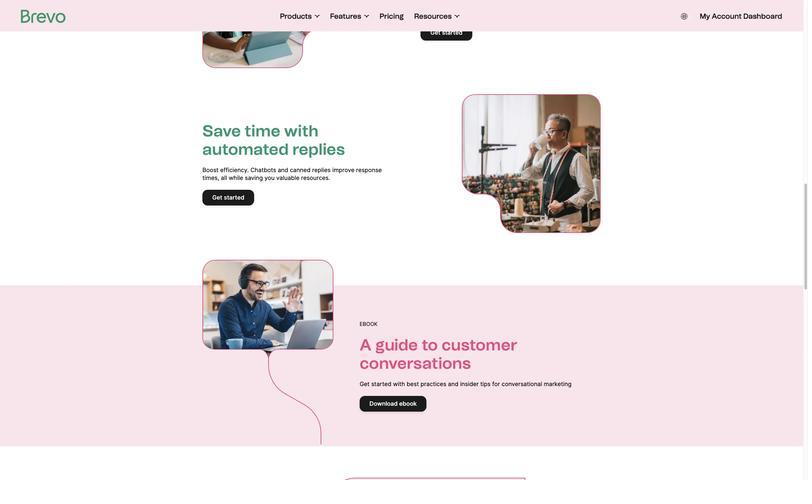 Task type: describe. For each thing, give the bounding box(es) containing it.
cta image image
[[203, 260, 334, 358]]

2 vertical spatial and
[[448, 381, 459, 388]]

practices
[[421, 381, 447, 388]]

channels.
[[563, 10, 590, 16]]

guide
[[375, 336, 418, 355]]

response
[[356, 167, 382, 174]]

times,
[[203, 175, 219, 182]]

conversations
[[360, 354, 471, 373]]

marketing
[[544, 381, 572, 388]]

boost
[[203, 167, 219, 174]]

with for automated
[[284, 122, 319, 141]]

resources link
[[414, 12, 460, 21]]

my account dashboard
[[700, 12, 783, 21]]

on
[[513, 10, 520, 16]]

for inside the be there for your customers. answer questions in real time and create personalized experiences on their preferred channels.
[[446, 2, 454, 9]]

0 vertical spatial get started
[[431, 29, 463, 36]]

create
[[421, 10, 438, 16]]

random image
[[462, 94, 601, 233]]

resources.
[[301, 175, 330, 182]]

preferred
[[536, 10, 562, 16]]

features
[[330, 12, 361, 21]]

to
[[422, 336, 438, 355]]

pricing link
[[380, 12, 404, 21]]

boost efficiency. chatbots and canned replies improve response times, all while saving you valuable resources.
[[203, 167, 382, 182]]

get started with best practices and insider tips for conversational marketing
[[360, 381, 572, 388]]

answer
[[502, 2, 523, 9]]

efficiency.
[[220, 167, 249, 174]]

canned
[[290, 167, 311, 174]]

0 vertical spatial started
[[442, 29, 463, 36]]

automated
[[203, 140, 289, 159]]

download ebook button
[[360, 397, 427, 412]]

pricing
[[380, 12, 404, 21]]

chatbots
[[251, 167, 276, 174]]

2 vertical spatial started
[[371, 381, 392, 388]]

download ebook
[[370, 401, 417, 408]]

conversational
[[502, 381, 542, 388]]

a
[[360, 336, 372, 355]]

saving
[[245, 175, 263, 182]]

1 horizontal spatial get
[[360, 381, 370, 388]]



Task type: locate. For each thing, give the bounding box(es) containing it.
0 vertical spatial for
[[446, 2, 454, 9]]

get started
[[431, 29, 463, 36], [212, 194, 244, 201]]

dashboard
[[744, 12, 783, 21]]

be there for your customers. answer questions in real time and create personalized experiences on their preferred channels.
[[421, 2, 596, 16]]

time
[[572, 2, 584, 9], [245, 122, 280, 141]]

my account dashboard link
[[700, 12, 783, 21]]

replies
[[293, 140, 345, 159], [312, 167, 331, 174]]

1 vertical spatial get
[[212, 194, 222, 201]]

1 horizontal spatial get started button
[[421, 25, 473, 41]]

there
[[430, 2, 444, 9]]

get down resources link
[[431, 29, 441, 36]]

0 vertical spatial time
[[572, 2, 584, 9]]

0 horizontal spatial started
[[224, 194, 244, 201]]

download
[[370, 401, 398, 408]]

customers.
[[469, 2, 500, 9]]

0 horizontal spatial and
[[278, 167, 288, 174]]

1 vertical spatial replies
[[312, 167, 331, 174]]

1 horizontal spatial get started
[[431, 29, 463, 36]]

2 horizontal spatial get
[[431, 29, 441, 36]]

for right tips
[[492, 381, 500, 388]]

experiences
[[477, 10, 511, 16]]

improve
[[332, 167, 355, 174]]

account
[[712, 12, 742, 21]]

0 vertical spatial and
[[585, 2, 596, 9]]

1 horizontal spatial and
[[448, 381, 459, 388]]

1 vertical spatial with
[[393, 381, 405, 388]]

you
[[265, 175, 275, 182]]

1 horizontal spatial started
[[371, 381, 392, 388]]

button image
[[681, 13, 688, 20]]

1 vertical spatial for
[[492, 381, 500, 388]]

while
[[229, 175, 243, 182]]

their
[[522, 10, 534, 16]]

replies inside save time with automated replies
[[293, 140, 345, 159]]

1 vertical spatial get started
[[212, 194, 244, 201]]

get up download
[[360, 381, 370, 388]]

get
[[431, 29, 441, 36], [212, 194, 222, 201], [360, 381, 370, 388]]

0 horizontal spatial get started
[[212, 194, 244, 201]]

my
[[700, 12, 710, 21]]

get down times,
[[212, 194, 222, 201]]

get started down 'all' at top left
[[212, 194, 244, 201]]

get started down resources link
[[431, 29, 463, 36]]

0 vertical spatial replies
[[293, 140, 345, 159]]

save
[[203, 122, 241, 141]]

0 horizontal spatial time
[[245, 122, 280, 141]]

features link
[[330, 12, 369, 21]]

0 vertical spatial with
[[284, 122, 319, 141]]

get started button down resources link
[[421, 25, 473, 41]]

personalized
[[440, 10, 476, 16]]

0 vertical spatial get started button
[[421, 25, 473, 41]]

with for best
[[393, 381, 405, 388]]

started down personalized
[[442, 29, 463, 36]]

1 horizontal spatial with
[[393, 381, 405, 388]]

save time with automated replies
[[203, 122, 345, 159]]

ebook
[[360, 321, 378, 328]]

started
[[442, 29, 463, 36], [224, 194, 244, 201], [371, 381, 392, 388]]

1 vertical spatial and
[[278, 167, 288, 174]]

0 horizontal spatial get
[[212, 194, 222, 201]]

1 horizontal spatial time
[[572, 2, 584, 9]]

with inside save time with automated replies
[[284, 122, 319, 141]]

insider
[[460, 381, 479, 388]]

brevo image
[[21, 10, 66, 23]]

and left insider
[[448, 381, 459, 388]]

1 vertical spatial get started button
[[203, 190, 254, 206]]

replies up resources.
[[312, 167, 331, 174]]

replies up the canned
[[293, 140, 345, 159]]

0 vertical spatial get
[[431, 29, 441, 36]]

1 vertical spatial time
[[245, 122, 280, 141]]

0 horizontal spatial get started button
[[203, 190, 254, 206]]

and up valuable
[[278, 167, 288, 174]]

resources
[[414, 12, 452, 21]]

valuable
[[276, 175, 300, 182]]

started down while
[[224, 194, 244, 201]]

and
[[585, 2, 596, 9], [278, 167, 288, 174], [448, 381, 459, 388]]

1 horizontal spatial for
[[492, 381, 500, 388]]

2 vertical spatial get
[[360, 381, 370, 388]]

replies inside boost efficiency. chatbots and canned replies improve response times, all while saving you valuable resources.
[[312, 167, 331, 174]]

for up personalized
[[446, 2, 454, 9]]

1 vertical spatial started
[[224, 194, 244, 201]]

for
[[446, 2, 454, 9], [492, 381, 500, 388]]

best
[[407, 381, 419, 388]]

customer
[[442, 336, 518, 355]]

real
[[560, 2, 570, 9]]

in
[[553, 2, 558, 9]]

started up download
[[371, 381, 392, 388]]

tips
[[481, 381, 491, 388]]

all
[[221, 175, 227, 182]]

your
[[455, 2, 468, 9]]

get started button
[[421, 25, 473, 41], [203, 190, 254, 206]]

be
[[421, 2, 428, 9]]

time inside save time with automated replies
[[245, 122, 280, 141]]

2 horizontal spatial started
[[442, 29, 463, 36]]

0 horizontal spatial with
[[284, 122, 319, 141]]

questions
[[524, 2, 552, 9]]

0 horizontal spatial for
[[446, 2, 454, 9]]

with
[[284, 122, 319, 141], [393, 381, 405, 388]]

2 horizontal spatial and
[[585, 2, 596, 9]]

get started button down 'all' at top left
[[203, 190, 254, 206]]

and inside the be there for your customers. answer questions in real time and create personalized experiences on their preferred channels.
[[585, 2, 596, 9]]

products link
[[280, 12, 320, 21]]

a guide to customer conversations
[[360, 336, 518, 373]]

and inside boost efficiency. chatbots and canned replies improve response times, all while saving you valuable resources.
[[278, 167, 288, 174]]

products
[[280, 12, 312, 21]]

time inside the be there for your customers. answer questions in real time and create personalized experiences on their preferred channels.
[[572, 2, 584, 9]]

ebook
[[399, 401, 417, 408]]

and up the channels.
[[585, 2, 596, 9]]



Task type: vqa. For each thing, say whether or not it's contained in the screenshot.
your
yes



